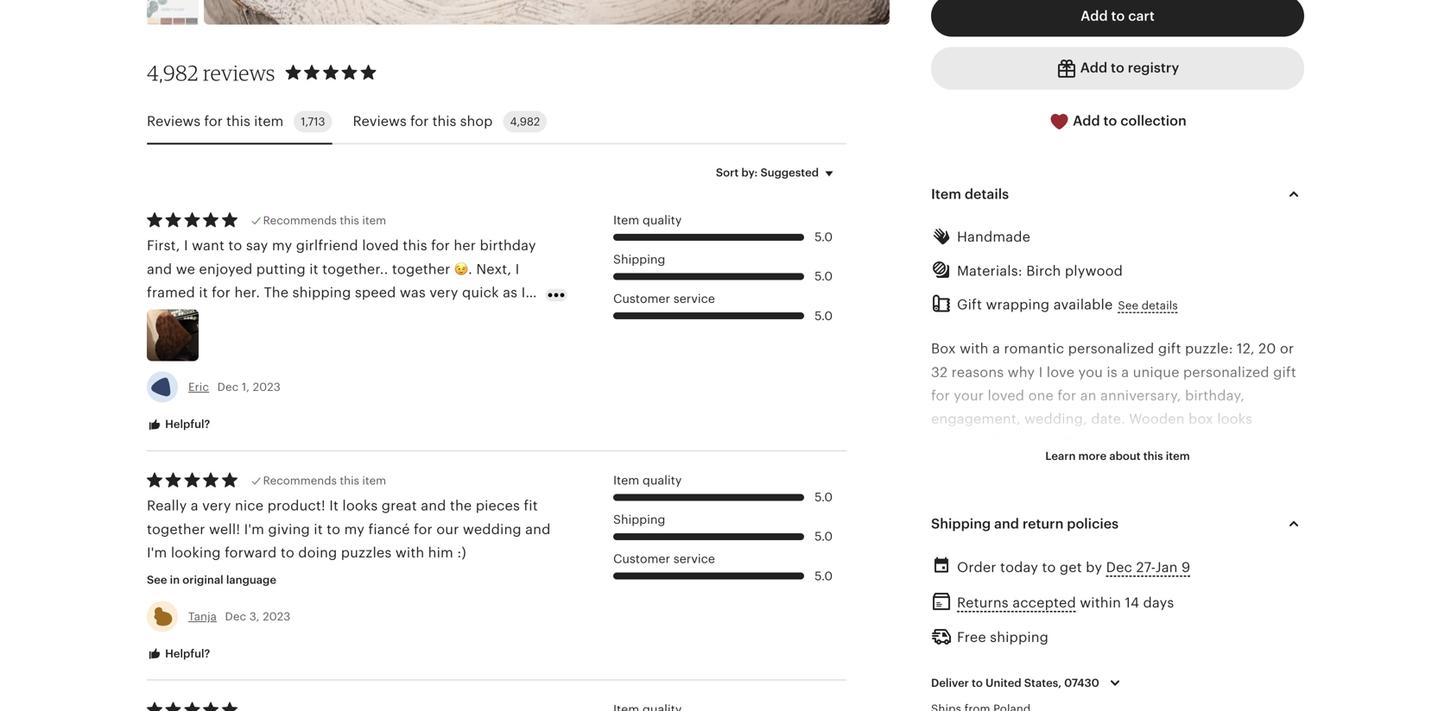 Task type: describe. For each thing, give the bounding box(es) containing it.
3,
[[249, 611, 260, 624]]

1 recommends this item from the top
[[263, 214, 386, 227]]

riddle
[[1178, 529, 1217, 545]]

0 vertical spatial of
[[1135, 529, 1149, 545]]

you.
[[1002, 529, 1031, 545]]

great inside really a very nice product! it looks great and the pieces fit together well! i'm giving it to my fiancé for our wedding and i'm looking forward to doing puzzles with him :)
[[382, 499, 417, 514]]

tanja link
[[188, 611, 217, 624]]

1 vertical spatial there
[[1220, 553, 1255, 568]]

item details button
[[916, 174, 1320, 215]]

2 horizontal spatial or
[[1280, 341, 1294, 357]]

reviews for this shop
[[353, 114, 493, 129]]

1 horizontal spatial gifts
[[1158, 670, 1189, 686]]

materials: birch plywood
[[957, 263, 1123, 279]]

1 helpful? button from the top
[[134, 409, 223, 441]]

to inside button
[[1111, 8, 1125, 24]]

help
[[1125, 459, 1154, 474]]

jan
[[1156, 560, 1178, 576]]

order today to get by dec 27-jan 9
[[957, 560, 1191, 576]]

1 customer service from the top
[[613, 292, 715, 306]]

1 vertical spatial loved
[[1035, 576, 1072, 592]]

1 horizontal spatial girlfriend,
[[1218, 623, 1284, 639]]

1 item quality from the top
[[613, 213, 682, 227]]

tell
[[1186, 459, 1207, 474]]

anniversary,
[[1101, 388, 1181, 404]]

well!
[[209, 522, 240, 538]]

name
[[943, 576, 980, 592]]

for up the gift.
[[1040, 670, 1059, 686]]

add to registry button
[[931, 47, 1304, 90]]

and left love.
[[1218, 482, 1243, 498]]

one
[[1029, 388, 1054, 404]]

with inside really a very nice product! it looks great and the pieces fit together well! i'm giving it to my fiancé for our wedding and i'm looking forward to doing puzzles with him :)
[[396, 546, 424, 561]]

eric dec 1, 2023
[[188, 381, 281, 394]]

looks inside box with a romantic personalized gift puzzle: 12, 20 or 32 reasons why i love you is a unique personalized gift for your loved one for an anniversary, birthday, engagement, wedding, date. wooden box looks spectacular, so it will be a great expensive present. our personalized puzzle will help you tell your boyfriend or girlfriend about your feelings and love. inside the box there is a riddle, 12, 20 or 32 reasons why i love you. at every piece of the riddle the reason to love is engraved, and at the middle part there will be a name of your loved one.
[[1217, 412, 1253, 427]]

looks inside really a very nice product! it looks great and the pieces fit together well! i'm giving it to my fiancé for our wedding and i'm looking forward to doing puzzles with him :)
[[342, 499, 378, 514]]

for down free
[[958, 647, 977, 662]]

collection
[[1121, 113, 1187, 129]]

this
[[931, 623, 959, 639]]

dec for dec 1, 2023
[[217, 381, 239, 394]]

the up middle
[[1152, 529, 1174, 545]]

box with a romantic personalized gift puzzle: 12, 20 or 32 reasons why i love you is a unique personalized gift for your loved one for an anniversary, birthday, engagement, wedding, date. wooden box looks spectacular, so it will be a great expensive present. our personalized puzzle will help you tell your boyfriend or girlfriend about your feelings and love. inside the box there is a riddle, 12, 20 or 32 reasons why i love you. at every piece of the riddle the reason to love is engraved, and at the middle part there will be a name of your loved one.
[[931, 341, 1303, 592]]

2 quality from the top
[[643, 474, 682, 488]]

puzzles
[[341, 546, 392, 561]]

together
[[147, 522, 205, 538]]

an
[[1080, 388, 1097, 404]]

2 recommends from the top
[[263, 475, 337, 488]]

0 vertical spatial there
[[1030, 506, 1065, 521]]

5 5.0 from the top
[[815, 530, 833, 544]]

add for add to collection
[[1073, 113, 1100, 129]]

for up engagement,
[[931, 388, 950, 404]]

doing
[[298, 546, 337, 561]]

learn more about this item
[[1046, 450, 1190, 463]]

2 helpful? from the top
[[162, 648, 210, 661]]

1 vertical spatial will
[[1098, 459, 1121, 474]]

1 horizontal spatial box
[[1189, 412, 1214, 427]]

your up engagement,
[[954, 388, 984, 404]]

a down date.
[[1097, 435, 1105, 451]]

returns accepted within 14 days
[[957, 596, 1174, 611]]

it
[[329, 499, 339, 514]]

nice
[[235, 499, 264, 514]]

see inside gift wrapping available see details
[[1118, 299, 1139, 312]]

dec 27-jan 9 button
[[1106, 555, 1191, 581]]

feelings
[[1161, 482, 1214, 498]]

personalized down so
[[961, 459, 1047, 474]]

the right riddle
[[1221, 529, 1243, 545]]

0 vertical spatial anniversary
[[1086, 623, 1164, 639]]

engagement,
[[931, 412, 1021, 427]]

see in original language button
[[134, 565, 289, 596]]

0 horizontal spatial you
[[1079, 365, 1103, 380]]

2 vertical spatial item
[[613, 474, 639, 488]]

really
[[147, 499, 187, 514]]

very
[[202, 499, 231, 514]]

0 horizontal spatial be
[[1076, 435, 1093, 451]]

details inside gift wrapping available see details
[[1142, 299, 1178, 312]]

0 horizontal spatial girlfriend,
[[981, 647, 1047, 662]]

add for add to registry
[[1080, 60, 1108, 76]]

by
[[1086, 560, 1102, 576]]

in
[[170, 574, 180, 587]]

it inside box with a romantic personalized gift puzzle: 12, 20 or 32 reasons why i love you is a unique personalized gift for your loved one for an anniversary, birthday, engagement, wedding, date. wooden box looks spectacular, so it will be a great expensive present. our personalized puzzle will help you tell your boyfriend or girlfriend about your feelings and love. inside the box there is a riddle, 12, 20 or 32 reasons why i love you. at every piece of the riddle the reason to love is engraved, and at the middle part there will be a name of your loved one.
[[1037, 435, 1046, 451]]

and up "our"
[[421, 499, 446, 514]]

for down 4,982 reviews
[[204, 114, 223, 129]]

the right at
[[1112, 553, 1134, 568]]

personalized up unique
[[1068, 341, 1155, 357]]

shipping
[[990, 630, 1049, 646]]

1 horizontal spatial i
[[1039, 365, 1043, 380]]

2 vertical spatial love
[[949, 553, 977, 568]]

date.
[[1091, 412, 1126, 427]]

states,
[[1024, 677, 1062, 690]]

1 horizontal spatial why
[[1008, 365, 1035, 380]]

shop
[[460, 114, 493, 129]]

see in original language
[[147, 574, 276, 587]]

the inside really a very nice product! it looks great and the pieces fit together well! i'm giving it to my fiancé for our wedding and i'm looking forward to doing puzzles with him :)
[[450, 499, 472, 514]]

deliver to united states, 07430 button
[[918, 666, 1138, 702]]

2 recommends this item from the top
[[263, 475, 386, 488]]

original
[[183, 574, 223, 587]]

gift.
[[1021, 694, 1049, 709]]

3 5.0 from the top
[[815, 309, 833, 323]]

shipping and return policies button
[[916, 504, 1320, 545]]

0 vertical spatial her,
[[1108, 647, 1133, 662]]

add to collection
[[1070, 113, 1187, 129]]

0 vertical spatial loved
[[988, 388, 1025, 404]]

2 horizontal spatial will
[[1259, 553, 1282, 568]]

middle
[[1138, 553, 1185, 568]]

to inside box with a romantic personalized gift puzzle: 12, 20 or 32 reasons why i love you is a unique personalized gift for your loved one for an anniversary, birthday, engagement, wedding, date. wooden box looks spectacular, so it will be a great expensive present. our personalized puzzle will help you tell your boyfriend or girlfriend about your feelings and love. inside the box there is a riddle, 12, 20 or 32 reasons why i love you. at every piece of the riddle the reason to love is engraved, and at the middle part there will be a name of your loved one.
[[931, 553, 945, 568]]

1 vertical spatial 32
[[1204, 506, 1220, 521]]

reason
[[1247, 529, 1292, 545]]

eric link
[[188, 381, 209, 394]]

a inside really a very nice product! it looks great and the pieces fit together well! i'm giving it to my fiancé for our wedding and i'm looking forward to doing puzzles with him :)
[[191, 499, 199, 514]]

reviews for this item
[[147, 114, 284, 129]]

0 horizontal spatial 12,
[[1143, 506, 1160, 521]]

at
[[1035, 529, 1049, 545]]

to down giving at the left bottom
[[281, 546, 294, 561]]

within
[[1080, 596, 1121, 611]]

0 vertical spatial gifts
[[1051, 647, 1081, 662]]

order
[[957, 560, 997, 576]]

learn more about this item button
[[1033, 441, 1203, 472]]

1,713
[[301, 115, 325, 128]]

personalized inside this item is perfect for anniversary gift for girlfriend, gift for girlfriend, gifts for her, girlfriend gift, anniversary gift for wife, birthday gifts for her, personalized gift.
[[931, 694, 1017, 709]]

for down gift,
[[1192, 670, 1211, 686]]

sort by: suggested
[[716, 166, 819, 179]]

product!
[[267, 499, 326, 514]]

more
[[1079, 450, 1107, 463]]

giving
[[268, 522, 310, 538]]

0 vertical spatial i'm
[[244, 522, 264, 538]]

my
[[344, 522, 365, 538]]

1 vertical spatial why
[[931, 529, 959, 545]]

and inside "shipping and return policies" dropdown button
[[994, 516, 1019, 532]]

this inside dropdown button
[[1144, 450, 1163, 463]]

gift down this at the bottom of page
[[931, 647, 954, 662]]

1 horizontal spatial her,
[[1215, 670, 1241, 686]]

puzzle:
[[1185, 341, 1233, 357]]

1 vertical spatial i
[[962, 529, 966, 545]]

1 horizontal spatial you
[[1158, 459, 1183, 474]]

1 vertical spatial anniversary
[[931, 670, 1009, 686]]

tanja dec 3, 2023
[[188, 611, 291, 624]]

4 5.0 from the top
[[815, 491, 833, 505]]

return
[[1023, 516, 1064, 532]]

2 vertical spatial or
[[1186, 506, 1200, 521]]

your right tell
[[1211, 459, 1241, 474]]

language
[[226, 574, 276, 587]]

your down help
[[1127, 482, 1157, 498]]

fit
[[524, 499, 538, 514]]

inside
[[931, 506, 972, 521]]

birthday,
[[1185, 388, 1245, 404]]

1 5.0 from the top
[[815, 230, 833, 244]]

great inside box with a romantic personalized gift puzzle: 12, 20 or 32 reasons why i love you is a unique personalized gift for your loved one for an anniversary, birthday, engagement, wedding, date. wooden box looks spectacular, so it will be a great expensive present. our personalized puzzle will help you tell your boyfriend or girlfriend about your feelings and love. inside the box there is a riddle, 12, 20 or 32 reasons why i love you. at every piece of the riddle the reason to love is engraved, and at the middle part there will be a name of your loved one.
[[1109, 435, 1144, 451]]

gift up unique
[[1158, 341, 1181, 357]]

item inside this item is perfect for anniversary gift for girlfriend, gift for girlfriend, gifts for her, girlfriend gift, anniversary gift for wife, birthday gifts for her, personalized gift.
[[962, 623, 993, 639]]

0 horizontal spatial of
[[984, 576, 998, 592]]

0 vertical spatial 12,
[[1237, 341, 1255, 357]]

to left collection
[[1104, 113, 1117, 129]]

accepted
[[1013, 596, 1076, 611]]

gift
[[957, 297, 982, 313]]

6 5.0 from the top
[[815, 570, 833, 583]]

learn
[[1046, 450, 1076, 463]]

our
[[437, 522, 459, 538]]

9
[[1182, 560, 1191, 576]]

1 horizontal spatial reasons
[[1224, 506, 1276, 521]]

1,
[[242, 381, 250, 394]]

is up the anniversary, at the bottom right of page
[[1107, 365, 1118, 380]]

perfect
[[1011, 623, 1060, 639]]

details inside "dropdown button"
[[965, 187, 1009, 202]]

deliver to united states, 07430
[[931, 677, 1100, 690]]

returns accepted button
[[957, 591, 1076, 616]]



Task type: locate. For each thing, give the bounding box(es) containing it.
14
[[1125, 596, 1140, 611]]

to up name on the right of the page
[[931, 553, 945, 568]]

gift up present.
[[1273, 365, 1297, 380]]

wooden
[[1129, 412, 1185, 427]]

her, up birthday
[[1108, 647, 1133, 662]]

is
[[1107, 365, 1118, 380], [1069, 506, 1080, 521], [981, 553, 991, 568], [996, 623, 1007, 639]]

to left cart
[[1111, 8, 1125, 24]]

it
[[1037, 435, 1046, 451], [314, 522, 323, 538]]

1 horizontal spatial 4,982
[[510, 115, 540, 128]]

1 customer from the top
[[613, 292, 670, 306]]

1 horizontal spatial details
[[1142, 299, 1178, 312]]

0 horizontal spatial reviews
[[147, 114, 201, 129]]

recommends this item
[[263, 214, 386, 227], [263, 475, 386, 488]]

add for add to cart
[[1081, 8, 1108, 24]]

reviews
[[203, 60, 275, 85]]

will
[[1050, 435, 1073, 451], [1098, 459, 1121, 474], [1259, 553, 1282, 568]]

2 service from the top
[[674, 552, 715, 566]]

0 horizontal spatial her,
[[1108, 647, 1133, 662]]

1 quality from the top
[[643, 213, 682, 227]]

1 vertical spatial girlfriend,
[[981, 647, 1047, 662]]

returns
[[957, 596, 1009, 611]]

shipping inside "shipping and return policies" dropdown button
[[931, 516, 991, 532]]

girlfriend inside box with a romantic personalized gift puzzle: 12, 20 or 32 reasons why i love you is a unique personalized gift for your loved one for an anniversary, birthday, engagement, wedding, date. wooden box looks spectacular, so it will be a great expensive present. our personalized puzzle will help you tell your boyfriend or girlfriend about your feelings and love. inside the box there is a riddle, 12, 20 or 32 reasons why i love you. at every piece of the riddle the reason to love is engraved, and at the middle part there will be a name of your loved one.
[[1018, 482, 1081, 498]]

to left united
[[972, 677, 983, 690]]

0 horizontal spatial i'm
[[147, 546, 167, 561]]

with inside box with a romantic personalized gift puzzle: 12, 20 or 32 reasons why i love you is a unique personalized gift for your loved one for an anniversary, birthday, engagement, wedding, date. wooden box looks spectacular, so it will be a great expensive present. our personalized puzzle will help you tell your boyfriend or girlfriend about your feelings and love. inside the box there is a riddle, 12, 20 or 32 reasons why i love you. at every piece of the riddle the reason to love is engraved, and at the middle part there will be a name of your loved one.
[[960, 341, 989, 357]]

1 vertical spatial dec
[[1106, 560, 1133, 576]]

reasons
[[952, 365, 1004, 380], [1224, 506, 1276, 521]]

0 horizontal spatial see
[[147, 574, 167, 587]]

helpful? button down tanja
[[134, 639, 223, 671]]

1 vertical spatial love
[[970, 529, 998, 545]]

:)
[[457, 546, 466, 561]]

1 horizontal spatial loved
[[1035, 576, 1072, 592]]

details
[[965, 187, 1009, 202], [1142, 299, 1178, 312]]

about right more
[[1109, 450, 1141, 463]]

unique
[[1133, 365, 1180, 380]]

and down fit
[[525, 522, 551, 538]]

i up 'one'
[[1039, 365, 1043, 380]]

2 vertical spatial add
[[1073, 113, 1100, 129]]

tab list containing reviews for this item
[[147, 100, 847, 145]]

0 vertical spatial dec
[[217, 381, 239, 394]]

32 up riddle
[[1204, 506, 1220, 521]]

see left in on the left bottom
[[147, 574, 167, 587]]

4,982 for 4,982 reviews
[[147, 60, 199, 85]]

this
[[226, 114, 250, 129], [432, 114, 456, 129], [340, 214, 359, 227], [1144, 450, 1163, 463], [340, 475, 359, 488]]

there up at
[[1030, 506, 1065, 521]]

shipping and return policies
[[931, 516, 1119, 532]]

2 item quality from the top
[[613, 474, 682, 488]]

dec right by
[[1106, 560, 1133, 576]]

add left cart
[[1081, 8, 1108, 24]]

0 horizontal spatial will
[[1050, 435, 1073, 451]]

dec
[[217, 381, 239, 394], [1106, 560, 1133, 576], [225, 611, 246, 624]]

every
[[1053, 529, 1090, 545]]

for
[[204, 114, 223, 129], [410, 114, 429, 129], [931, 388, 950, 404], [1058, 388, 1077, 404], [414, 522, 433, 538], [1064, 623, 1083, 639], [1195, 623, 1214, 639], [958, 647, 977, 662], [1085, 647, 1104, 662], [1040, 670, 1059, 686], [1192, 670, 1211, 686]]

reviews for reviews for this shop
[[353, 114, 407, 129]]

policies
[[1067, 516, 1119, 532]]

is inside this item is perfect for anniversary gift for girlfriend, gift for girlfriend, gifts for her, girlfriend gift, anniversary gift for wife, birthday gifts for her, personalized gift.
[[996, 623, 1007, 639]]

0 horizontal spatial 4,982
[[147, 60, 199, 85]]

anniversary down free
[[931, 670, 1009, 686]]

1 vertical spatial great
[[382, 499, 417, 514]]

add down the add to cart button
[[1080, 60, 1108, 76]]

i'm down together on the left
[[147, 546, 167, 561]]

0 horizontal spatial with
[[396, 546, 424, 561]]

handmade
[[957, 229, 1031, 245]]

spectacular,
[[931, 435, 1014, 451]]

to left my
[[327, 522, 341, 538]]

for up wife,
[[1085, 647, 1104, 662]]

shipping
[[613, 253, 665, 266], [613, 513, 665, 527], [931, 516, 991, 532]]

1 vertical spatial customer service
[[613, 552, 715, 566]]

is up every
[[1069, 506, 1080, 521]]

to inside "dropdown button"
[[972, 677, 983, 690]]

1 vertical spatial recommends this item
[[263, 475, 386, 488]]

anniversary
[[1086, 623, 1164, 639], [931, 670, 1009, 686]]

birthday
[[1098, 670, 1155, 686]]

you
[[1079, 365, 1103, 380], [1158, 459, 1183, 474]]

2023 right 1,
[[253, 381, 281, 394]]

it right so
[[1037, 435, 1046, 451]]

1 vertical spatial 12,
[[1143, 506, 1160, 521]]

0 horizontal spatial 20
[[1164, 506, 1182, 521]]

1 helpful? from the top
[[162, 418, 210, 431]]

0 vertical spatial why
[[1008, 365, 1035, 380]]

0 horizontal spatial girlfriend
[[1018, 482, 1081, 498]]

view details of this review photo by eric image
[[147, 310, 199, 362]]

boyfriend
[[931, 482, 997, 498]]

dec for dec 3, 2023
[[225, 611, 246, 624]]

1 vertical spatial be
[[1286, 553, 1303, 568]]

or
[[1280, 341, 1294, 357], [1000, 482, 1014, 498], [1186, 506, 1200, 521]]

for left the an
[[1058, 388, 1077, 404]]

0 vertical spatial i
[[1039, 365, 1043, 380]]

for left "our"
[[414, 522, 433, 538]]

2023 for tanja dec 3, 2023
[[263, 611, 291, 624]]

1 horizontal spatial i'm
[[244, 522, 264, 538]]

to
[[1111, 8, 1125, 24], [1111, 60, 1125, 76], [1104, 113, 1117, 129], [327, 522, 341, 538], [281, 546, 294, 561], [931, 553, 945, 568], [1042, 560, 1056, 576], [972, 677, 983, 690]]

1 vertical spatial item quality
[[613, 474, 682, 488]]

today
[[1000, 560, 1038, 576]]

1 vertical spatial 2023
[[263, 611, 291, 624]]

your
[[954, 388, 984, 404], [1211, 459, 1241, 474], [1127, 482, 1157, 498], [1002, 576, 1032, 592]]

add to cart button
[[931, 0, 1304, 37]]

it inside really a very nice product! it looks great and the pieces fit together well! i'm giving it to my fiancé for our wedding and i'm looking forward to doing puzzles with him :)
[[314, 522, 323, 538]]

1 service from the top
[[674, 292, 715, 306]]

forward
[[225, 546, 277, 561]]

love
[[1047, 365, 1075, 380], [970, 529, 998, 545], [949, 553, 977, 568]]

helpful? down tanja
[[162, 648, 210, 661]]

2 vertical spatial dec
[[225, 611, 246, 624]]

for down returns accepted within 14 days
[[1064, 623, 1083, 639]]

personalized down the deliver at bottom right
[[931, 694, 1017, 709]]

2 vertical spatial will
[[1259, 553, 1282, 568]]

item
[[254, 114, 284, 129], [362, 214, 386, 227], [1166, 450, 1190, 463], [362, 475, 386, 488], [962, 623, 993, 639]]

will down reason
[[1259, 553, 1282, 568]]

a left "romantic"
[[993, 341, 1000, 357]]

4,982
[[147, 60, 199, 85], [510, 115, 540, 128]]

0 horizontal spatial anniversary
[[931, 670, 1009, 686]]

so
[[1018, 435, 1033, 451]]

0 vertical spatial customer
[[613, 292, 670, 306]]

our
[[931, 459, 957, 474]]

wrapping
[[986, 297, 1050, 313]]

about inside learn more about this item dropdown button
[[1109, 450, 1141, 463]]

cart
[[1128, 8, 1155, 24]]

see inside button
[[147, 574, 167, 587]]

quality
[[643, 213, 682, 227], [643, 474, 682, 488]]

0 vertical spatial great
[[1109, 435, 1144, 451]]

2 reviews from the left
[[353, 114, 407, 129]]

gift,
[[1203, 647, 1231, 662]]

1 vertical spatial service
[[674, 552, 715, 566]]

2 customer from the top
[[613, 552, 670, 566]]

0 vertical spatial details
[[965, 187, 1009, 202]]

the down boyfriend
[[976, 506, 998, 521]]

gifts right birthday
[[1158, 670, 1189, 686]]

helpful? down eric link
[[162, 418, 210, 431]]

available
[[1054, 297, 1113, 313]]

item inside "dropdown button"
[[931, 187, 961, 202]]

item details
[[931, 187, 1009, 202]]

0 vertical spatial will
[[1050, 435, 1073, 451]]

0 horizontal spatial looks
[[342, 499, 378, 514]]

piece
[[1094, 529, 1131, 545]]

for left shop
[[410, 114, 429, 129]]

1 horizontal spatial will
[[1098, 459, 1121, 474]]

0 vertical spatial see
[[1118, 299, 1139, 312]]

box up you. on the bottom right
[[1001, 506, 1026, 521]]

1 vertical spatial recommends
[[263, 475, 337, 488]]

to left registry
[[1111, 60, 1125, 76]]

days
[[1143, 596, 1174, 611]]

0 horizontal spatial i
[[962, 529, 966, 545]]

her, down gift,
[[1215, 670, 1241, 686]]

12, right riddle,
[[1143, 506, 1160, 521]]

for inside really a very nice product! it looks great and the pieces fit together well! i'm giving it to my fiancé for our wedding and i'm looking forward to doing puzzles with him :)
[[414, 522, 433, 538]]

to left get
[[1042, 560, 1056, 576]]

0 horizontal spatial box
[[1001, 506, 1026, 521]]

reviews for reviews for this item
[[147, 114, 201, 129]]

girlfriend
[[1018, 482, 1081, 498], [1137, 647, 1199, 662]]

this item is perfect for anniversary gift for girlfriend, gift for girlfriend, gifts for her, girlfriend gift, anniversary gift for wife, birthday gifts for her, personalized gift.
[[931, 623, 1284, 709]]

0 vertical spatial it
[[1037, 435, 1046, 451]]

1 vertical spatial add
[[1080, 60, 1108, 76]]

see right available
[[1118, 299, 1139, 312]]

add to registry
[[1077, 60, 1179, 76]]

0 vertical spatial girlfriend,
[[1218, 623, 1284, 639]]

sort by: suggested button
[[703, 155, 853, 191]]

5.0
[[815, 230, 833, 244], [815, 270, 833, 284], [815, 309, 833, 323], [815, 491, 833, 505], [815, 530, 833, 544], [815, 570, 833, 583]]

gift up the gift.
[[1013, 670, 1036, 686]]

and left at
[[1067, 553, 1092, 568]]

part
[[1189, 553, 1216, 568]]

girlfriend inside this item is perfect for anniversary gift for girlfriend, gift for girlfriend, gifts for her, girlfriend gift, anniversary gift for wife, birthday gifts for her, personalized gift.
[[1137, 647, 1199, 662]]

will left help
[[1098, 459, 1121, 474]]

wedding
[[463, 522, 522, 538]]

12, right puzzle:
[[1237, 341, 1255, 357]]

1 vertical spatial see
[[147, 574, 167, 587]]

why down "inside"
[[931, 529, 959, 545]]

your down today
[[1002, 576, 1032, 592]]

0 vertical spatial with
[[960, 341, 989, 357]]

reviews down 4,982 reviews
[[147, 114, 201, 129]]

for up gift,
[[1195, 623, 1214, 639]]

1 vertical spatial you
[[1158, 459, 1183, 474]]

why down "romantic"
[[1008, 365, 1035, 380]]

with left him
[[396, 546, 424, 561]]

1 vertical spatial box
[[1001, 506, 1026, 521]]

1 vertical spatial or
[[1000, 482, 1014, 498]]

0 vertical spatial be
[[1076, 435, 1093, 451]]

0 horizontal spatial 32
[[931, 365, 948, 380]]

at
[[1096, 553, 1109, 568]]

0 vertical spatial you
[[1079, 365, 1103, 380]]

1 horizontal spatial 12,
[[1237, 341, 1255, 357]]

2 helpful? button from the top
[[134, 639, 223, 671]]

love up 'one'
[[1047, 365, 1075, 380]]

reviews
[[147, 114, 201, 129], [353, 114, 407, 129]]

looks up present.
[[1217, 412, 1253, 427]]

20 down feelings
[[1164, 506, 1182, 521]]

the up "our"
[[450, 499, 472, 514]]

1 vertical spatial item
[[613, 213, 639, 227]]

1 vertical spatial with
[[396, 546, 424, 561]]

there right part
[[1220, 553, 1255, 568]]

the
[[450, 499, 472, 514], [976, 506, 998, 521], [1152, 529, 1174, 545], [1221, 529, 1243, 545], [1112, 553, 1134, 568]]

girlfriend up birthday
[[1137, 647, 1199, 662]]

box
[[931, 341, 956, 357]]

and left return
[[994, 516, 1019, 532]]

0 vertical spatial looks
[[1217, 412, 1253, 427]]

is left today
[[981, 553, 991, 568]]

personalized gift gift for her anniversary gifts image 10 image
[[147, 0, 199, 49]]

one.
[[1076, 576, 1106, 592]]

0 vertical spatial reasons
[[952, 365, 1004, 380]]

gift wrapping available see details
[[957, 297, 1178, 313]]

anniversary down "14"
[[1086, 623, 1164, 639]]

you up the an
[[1079, 365, 1103, 380]]

helpful? button down eric link
[[134, 409, 223, 441]]

0 horizontal spatial great
[[382, 499, 417, 514]]

add to cart
[[1081, 8, 1155, 24]]

will down wedding, on the bottom right of the page
[[1050, 435, 1073, 451]]

be up the puzzle
[[1076, 435, 1093, 451]]

with right 'box'
[[960, 341, 989, 357]]

suggested
[[761, 166, 819, 179]]

4,982 inside tab list
[[510, 115, 540, 128]]

1 vertical spatial details
[[1142, 299, 1178, 312]]

loved left 'one'
[[988, 388, 1025, 404]]

4,982 for 4,982
[[510, 115, 540, 128]]

1 vertical spatial her,
[[1215, 670, 1241, 686]]

2023 for eric dec 1, 2023
[[253, 381, 281, 394]]

32 down 'box'
[[931, 365, 948, 380]]

1 vertical spatial about
[[1084, 482, 1123, 498]]

27-
[[1136, 560, 1156, 576]]

free shipping
[[957, 630, 1049, 646]]

personalized up birthday,
[[1183, 365, 1270, 380]]

32
[[931, 365, 948, 380], [1204, 506, 1220, 521]]

1 vertical spatial quality
[[643, 474, 682, 488]]

1 vertical spatial of
[[984, 576, 998, 592]]

great
[[1109, 435, 1144, 451], [382, 499, 417, 514]]

1 horizontal spatial or
[[1186, 506, 1200, 521]]

is right free
[[996, 623, 1007, 639]]

0 vertical spatial love
[[1047, 365, 1075, 380]]

reasons down love.
[[1224, 506, 1276, 521]]

of up returns
[[984, 576, 998, 592]]

girlfriend, down shipping
[[981, 647, 1047, 662]]

girlfriend,
[[1218, 623, 1284, 639], [981, 647, 1047, 662]]

add inside button
[[1081, 8, 1108, 24]]

item
[[931, 187, 961, 202], [613, 213, 639, 227], [613, 474, 639, 488]]

gift down days at bottom right
[[1168, 623, 1191, 639]]

or down feelings
[[1186, 506, 1200, 521]]

0 vertical spatial about
[[1109, 450, 1141, 463]]

1 horizontal spatial see
[[1118, 299, 1139, 312]]

0 horizontal spatial details
[[965, 187, 1009, 202]]

pieces
[[476, 499, 520, 514]]

1 recommends from the top
[[263, 214, 337, 227]]

girlfriend, up gift,
[[1218, 623, 1284, 639]]

a up the anniversary, at the bottom right of page
[[1122, 365, 1129, 380]]

about inside box with a romantic personalized gift puzzle: 12, 20 or 32 reasons why i love you is a unique personalized gift for your loved one for an anniversary, birthday, engagement, wedding, date. wooden box looks spectacular, so it will be a great expensive present. our personalized puzzle will help you tell your boyfriend or girlfriend about your feelings and love. inside the box there is a riddle, 12, 20 or 32 reasons why i love you. at every piece of the riddle the reason to love is engraved, and at the middle part there will be a name of your loved one.
[[1084, 482, 1123, 498]]

0 vertical spatial 32
[[931, 365, 948, 380]]

0 vertical spatial quality
[[643, 213, 682, 227]]

2 5.0 from the top
[[815, 270, 833, 284]]

0 vertical spatial customer service
[[613, 292, 715, 306]]

a up every
[[1084, 506, 1092, 521]]

0 horizontal spatial why
[[931, 529, 959, 545]]

wife,
[[1062, 670, 1095, 686]]

tanja
[[188, 611, 217, 624]]

2 customer service from the top
[[613, 552, 715, 566]]

0 vertical spatial service
[[674, 292, 715, 306]]

0 vertical spatial item quality
[[613, 213, 682, 227]]

1 horizontal spatial reviews
[[353, 114, 407, 129]]

0 vertical spatial recommends this item
[[263, 214, 386, 227]]

customer
[[613, 292, 670, 306], [613, 552, 670, 566]]

free
[[957, 630, 986, 646]]

sort
[[716, 166, 739, 179]]

1 reviews from the left
[[147, 114, 201, 129]]

great up help
[[1109, 435, 1144, 451]]

2023
[[253, 381, 281, 394], [263, 611, 291, 624]]

1 horizontal spatial looks
[[1217, 412, 1253, 427]]

1 horizontal spatial be
[[1286, 553, 1303, 568]]

love up order
[[970, 529, 998, 545]]

1 horizontal spatial 20
[[1259, 341, 1276, 357]]

really a very nice product! it looks great and the pieces fit together well! i'm giving it to my fiancé for our wedding and i'm looking forward to doing puzzles with him :)
[[147, 499, 551, 561]]

4,982 right shop
[[510, 115, 540, 128]]

great up fiancé
[[382, 499, 417, 514]]

0 vertical spatial helpful? button
[[134, 409, 223, 441]]

service
[[674, 292, 715, 306], [674, 552, 715, 566]]

gifts
[[1051, 647, 1081, 662], [1158, 670, 1189, 686]]

add to collection button
[[931, 100, 1304, 143]]

item inside dropdown button
[[1166, 450, 1190, 463]]

0 vertical spatial or
[[1280, 341, 1294, 357]]

20
[[1259, 341, 1276, 357], [1164, 506, 1182, 521]]

tab list
[[147, 100, 847, 145]]

1 vertical spatial helpful? button
[[134, 639, 223, 671]]

1 vertical spatial i'm
[[147, 546, 167, 561]]

2023 right 3,
[[263, 611, 291, 624]]

be down reason
[[1286, 553, 1303, 568]]

1 vertical spatial reasons
[[1224, 506, 1276, 521]]

puzzle
[[1051, 459, 1094, 474]]

loved up 'accepted'
[[1035, 576, 1072, 592]]

0 horizontal spatial there
[[1030, 506, 1065, 521]]

1 horizontal spatial great
[[1109, 435, 1144, 451]]

1 vertical spatial helpful?
[[162, 648, 210, 661]]

a left name on the right of the page
[[931, 576, 939, 592]]

you down expensive
[[1158, 459, 1183, 474]]

eric
[[188, 381, 209, 394]]

dec left 1,
[[217, 381, 239, 394]]



Task type: vqa. For each thing, say whether or not it's contained in the screenshot.
the left Gifts for Him link
no



